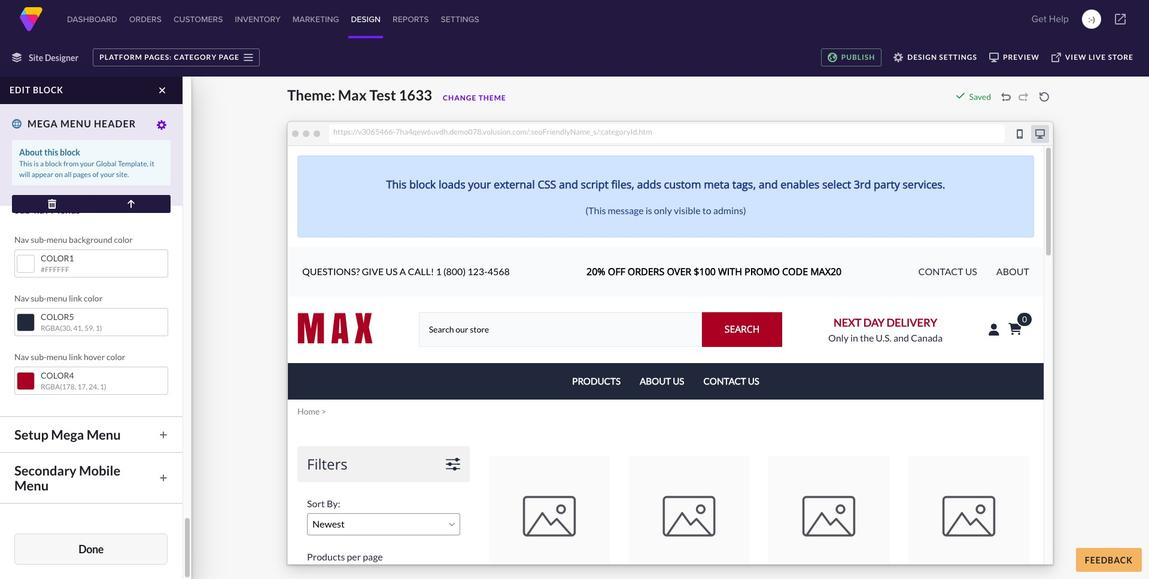 Task type: describe. For each thing, give the bounding box(es) containing it.
it
[[150, 159, 154, 168]]

nav link hover color
[[14, 147, 87, 157]]

nav for nav sub-menu background color
[[14, 235, 29, 245]]

edit
[[10, 85, 31, 95]]

from
[[63, 159, 79, 168]]

color4
[[41, 371, 74, 381]]

max
[[338, 86, 367, 104]]

color5
[[41, 312, 74, 322]]

settings button
[[439, 0, 482, 38]]

global
[[96, 159, 117, 168]]

theme: max test 1633
[[287, 86, 432, 104]]

view live store button
[[1046, 49, 1140, 66]]

nav background hover color
[[14, 88, 117, 98]]

:-
[[1089, 13, 1093, 25]]

design settings
[[908, 53, 978, 62]]

secondary mobile menu button
[[8, 461, 174, 496]]

customers
[[174, 13, 223, 25]]

edit block
[[10, 85, 64, 95]]

sub- for color5
[[31, 293, 47, 304]]

dashboard
[[67, 13, 117, 25]]

this
[[44, 147, 58, 158]]

test
[[370, 86, 396, 104]]

color1 for hover
[[41, 165, 74, 175]]

appear
[[32, 170, 53, 179]]

menus
[[51, 204, 80, 216]]

0 vertical spatial 1)
[[100, 119, 106, 128]]

mega menu header
[[28, 118, 136, 129]]

1 vertical spatial block
[[60, 147, 80, 158]]

settings
[[940, 53, 978, 62]]

rgba(178, 17, 24, 1)
[[41, 119, 106, 128]]

change
[[443, 93, 477, 102]]

done
[[79, 543, 103, 556]]

template,
[[118, 159, 149, 168]]

inventory
[[235, 13, 281, 25]]

site
[[29, 52, 43, 63]]

#ffffff for hover
[[41, 177, 69, 186]]

this
[[19, 159, 32, 168]]

marketing button
[[290, 0, 342, 38]]

secondary
[[14, 463, 77, 479]]

store
[[1109, 53, 1134, 62]]

nav sub-menu link color
[[14, 293, 103, 304]]

setup mega menu button
[[8, 425, 174, 446]]

pages:
[[145, 53, 172, 62]]

page
[[219, 53, 240, 62]]

dashboard image
[[19, 7, 43, 31]]

menu for color1
[[47, 235, 67, 245]]

color1 #ffffff for hover
[[41, 165, 74, 186]]

nav for nav sub-menu link hover color
[[14, 352, 29, 362]]

7ha4qew6uvdh.demo078.volusion.com/:seofriendlyname_s/:categoryid.htm
[[396, 127, 653, 136]]

mobile
[[79, 463, 121, 479]]

global template image
[[12, 119, 22, 129]]

will
[[19, 170, 30, 179]]

https://v3065466-
[[334, 127, 396, 136]]

reports
[[393, 13, 429, 25]]

design settings button
[[888, 49, 984, 66]]

view
[[1066, 53, 1087, 62]]

platform
[[100, 53, 143, 62]]

marketing
[[293, 13, 339, 25]]

setup mega menu
[[14, 427, 121, 443]]

nav sub-menu background color
[[14, 235, 133, 245]]

rgba(178, inside color4 rgba(178, 17, 24, 1)
[[41, 383, 76, 392]]

orders
[[129, 13, 162, 25]]

all
[[64, 170, 72, 179]]

https://v3065466-7ha4qew6uvdh.demo078.volusion.com/:seofriendlyname_s/:categoryid.htm
[[334, 127, 653, 136]]

customers button
[[171, 0, 225, 38]]

view live store
[[1066, 53, 1134, 62]]

1 vertical spatial background
[[69, 235, 112, 245]]

hover for link
[[46, 147, 67, 157]]

orders button
[[127, 0, 164, 38]]

site designer
[[29, 52, 79, 63]]

header
[[94, 118, 136, 129]]

reports button
[[391, 0, 432, 38]]

menu for mega
[[87, 427, 121, 443]]

secondary mobile menu
[[14, 463, 121, 494]]

platform pages: category page button
[[93, 49, 260, 66]]

live
[[1089, 53, 1107, 62]]

a
[[40, 159, 44, 168]]

0 vertical spatial block
[[33, 85, 64, 95]]

mega inside button
[[51, 427, 84, 443]]

1 horizontal spatial your
[[100, 170, 115, 179]]

1633
[[399, 86, 432, 104]]

publish button
[[821, 49, 882, 66]]

setup
[[14, 427, 49, 443]]

about
[[19, 147, 43, 158]]



Task type: locate. For each thing, give the bounding box(es) containing it.
3 sub- from the top
[[31, 352, 47, 362]]

:-)
[[1089, 13, 1096, 25]]

sub- up color4
[[31, 352, 47, 362]]

preview
[[1004, 53, 1040, 62]]

3 menu from the top
[[47, 352, 67, 362]]

2 24, from the top
[[89, 383, 99, 392]]

link up is
[[31, 147, 44, 157]]

2 vertical spatial menu
[[14, 478, 49, 494]]

0 vertical spatial rgba(178,
[[41, 119, 76, 128]]

0 horizontal spatial your
[[80, 159, 95, 168]]

menu up "mobile"
[[87, 427, 121, 443]]

1 vertical spatial 17,
[[78, 383, 87, 392]]

inventory button
[[233, 0, 283, 38]]

theme
[[479, 93, 506, 102]]

24, inside color4 rgba(178, 17, 24, 1)
[[89, 383, 99, 392]]

menu down menus
[[47, 235, 67, 245]]

2 nav from the top
[[14, 147, 29, 157]]

hover down 59,
[[84, 352, 105, 362]]

color1
[[41, 165, 74, 175], [41, 253, 74, 264]]

block down this
[[45, 159, 62, 168]]

2 vertical spatial hover
[[84, 352, 105, 362]]

about this block this is a block from your global template, it will appear on all pages of your site.
[[19, 147, 154, 179]]

1 17, from the top
[[78, 119, 87, 128]]

get help
[[1032, 12, 1070, 26]]

#ffffff down the a
[[41, 177, 69, 186]]

menu down setup
[[14, 478, 49, 494]]

platform pages: category page
[[100, 53, 240, 62]]

menu
[[47, 235, 67, 245], [47, 293, 67, 304], [47, 352, 67, 362]]

background
[[31, 88, 74, 98], [69, 235, 112, 245]]

1 vertical spatial menu
[[47, 293, 67, 304]]

preview button
[[984, 49, 1046, 66]]

0 vertical spatial background
[[31, 88, 74, 98]]

feedback button
[[1077, 549, 1143, 573]]

menu up 'color5'
[[47, 293, 67, 304]]

of
[[92, 170, 99, 179]]

background down menus
[[69, 235, 112, 245]]

menu for mobile
[[14, 478, 49, 494]]

0 vertical spatial 17,
[[78, 119, 87, 128]]

saved
[[970, 92, 992, 102]]

1 24, from the top
[[89, 119, 99, 128]]

1 vertical spatial 1)
[[96, 324, 102, 333]]

hover up mega menu header
[[76, 88, 97, 98]]

menu for color4
[[47, 352, 67, 362]]

volusion-logo link
[[19, 7, 43, 31]]

color1 #ffffff
[[41, 165, 74, 186], [41, 253, 74, 274]]

1 vertical spatial #ffffff
[[41, 265, 69, 274]]

:-) link
[[1083, 10, 1102, 29]]

1) inside color4 rgba(178, 17, 24, 1)
[[100, 383, 106, 392]]

get
[[1032, 12, 1047, 26]]

color
[[99, 88, 117, 98], [68, 147, 87, 157], [114, 235, 133, 245], [84, 293, 103, 304], [107, 352, 125, 362]]

done button
[[14, 534, 168, 565]]

link for color
[[69, 293, 82, 304]]

theme:
[[287, 86, 335, 104]]

59,
[[85, 324, 95, 333]]

your up pages
[[80, 159, 95, 168]]

sub-nav menus
[[14, 204, 80, 216]]

1 vertical spatial your
[[100, 170, 115, 179]]

1 color1 from the top
[[41, 165, 74, 175]]

0 vertical spatial your
[[80, 159, 95, 168]]

designer
[[45, 52, 79, 63]]

1 vertical spatial color1 #ffffff
[[41, 253, 74, 274]]

your down global
[[100, 170, 115, 179]]

is
[[34, 159, 39, 168]]

24,
[[89, 119, 99, 128], [89, 383, 99, 392]]

1) inside color5 rgba(30, 41, 59, 1)
[[96, 324, 102, 333]]

color4 rgba(178, 17, 24, 1)
[[41, 371, 106, 392]]

5 nav from the top
[[14, 352, 29, 362]]

rgba(178, up nav link hover color
[[41, 119, 76, 128]]

mega right global template icon
[[28, 118, 58, 129]]

1 vertical spatial menu
[[87, 427, 121, 443]]

#ffffff up nav sub-menu link color
[[41, 265, 69, 274]]

1) up global
[[100, 119, 106, 128]]

sub-
[[14, 204, 34, 216]]

1) right 59,
[[96, 324, 102, 333]]

2 vertical spatial sub-
[[31, 352, 47, 362]]

dashboard link
[[65, 0, 120, 38]]

block up from
[[60, 147, 80, 158]]

2 sub- from the top
[[31, 293, 47, 304]]

mega right setup
[[51, 427, 84, 443]]

on
[[55, 170, 63, 179]]

get help link
[[1029, 7, 1073, 31]]

#ffffff
[[41, 177, 69, 186], [41, 265, 69, 274]]

menu down nav background hover color
[[61, 118, 92, 129]]

0 vertical spatial 24,
[[89, 119, 99, 128]]

1) for color
[[96, 324, 102, 333]]

design
[[908, 53, 938, 62]]

17, down nav sub-menu link hover color
[[78, 383, 87, 392]]

nav for nav link hover color
[[14, 147, 29, 157]]

link up color5 rgba(30, 41, 59, 1)
[[69, 293, 82, 304]]

mega
[[28, 118, 58, 129], [51, 427, 84, 443]]

publish
[[842, 53, 876, 62]]

1 vertical spatial mega
[[51, 427, 84, 443]]

2 vertical spatial 1)
[[100, 383, 106, 392]]

pages
[[73, 170, 91, 179]]

hover up from
[[46, 147, 67, 157]]

nav
[[34, 204, 49, 216]]

2 vertical spatial block
[[45, 159, 62, 168]]

17, left header
[[78, 119, 87, 128]]

feedback
[[1086, 555, 1134, 566]]

sub- up 'color5'
[[31, 293, 47, 304]]

2 17, from the top
[[78, 383, 87, 392]]

2 #ffffff from the top
[[41, 265, 69, 274]]

1 nav from the top
[[14, 88, 29, 98]]

24, up about this block this is a block from your global template, it will appear on all pages of your site.
[[89, 119, 99, 128]]

design
[[351, 13, 381, 25]]

2 color1 #ffffff from the top
[[41, 253, 74, 274]]

change theme
[[443, 93, 506, 102]]

category
[[174, 53, 217, 62]]

24, down nav sub-menu link hover color
[[89, 383, 99, 392]]

2 menu from the top
[[47, 293, 67, 304]]

hover for background
[[76, 88, 97, 98]]

1)
[[100, 119, 106, 128], [96, 324, 102, 333], [100, 383, 106, 392]]

2 color1 from the top
[[41, 253, 74, 264]]

1 #ffffff from the top
[[41, 177, 69, 186]]

1 vertical spatial hover
[[46, 147, 67, 157]]

0 vertical spatial menu
[[47, 235, 67, 245]]

design button
[[349, 0, 383, 38]]

nav for nav background hover color
[[14, 88, 29, 98]]

2 vertical spatial menu
[[47, 352, 67, 362]]

1 vertical spatial 24,
[[89, 383, 99, 392]]

0 vertical spatial #ffffff
[[41, 177, 69, 186]]

0 vertical spatial color1 #ffffff
[[41, 165, 74, 186]]

menu for color5
[[47, 293, 67, 304]]

color5 rgba(30, 41, 59, 1)
[[41, 312, 102, 333]]

#ffffff for menu
[[41, 265, 69, 274]]

menu up color4
[[47, 352, 67, 362]]

color1 for menu
[[41, 253, 74, 264]]

sub- for color1
[[31, 235, 47, 245]]

1 sub- from the top
[[31, 235, 47, 245]]

0 vertical spatial color1
[[41, 165, 74, 175]]

1 vertical spatial rgba(178,
[[41, 383, 76, 392]]

)
[[1093, 13, 1096, 25]]

0 vertical spatial hover
[[76, 88, 97, 98]]

site.
[[116, 170, 129, 179]]

17, inside color4 rgba(178, 17, 24, 1)
[[78, 383, 87, 392]]

sub- for color4
[[31, 352, 47, 362]]

0 vertical spatial link
[[31, 147, 44, 157]]

color1 #ffffff for menu
[[41, 253, 74, 274]]

sidebar element
[[0, 0, 192, 580]]

1 color1 #ffffff from the top
[[41, 165, 74, 186]]

2 rgba(178, from the top
[[41, 383, 76, 392]]

menu inside secondary mobile menu
[[14, 478, 49, 494]]

help
[[1050, 12, 1070, 26]]

settings
[[441, 13, 479, 25]]

1 rgba(178, from the top
[[41, 119, 76, 128]]

3 nav from the top
[[14, 235, 29, 245]]

rgba(178, down color4
[[41, 383, 76, 392]]

1 vertical spatial color1
[[41, 253, 74, 264]]

nav for nav sub-menu link color
[[14, 293, 29, 304]]

41,
[[73, 324, 83, 333]]

rgba(30,
[[41, 324, 72, 333]]

0 vertical spatial menu
[[61, 118, 92, 129]]

link up color4 rgba(178, 17, 24, 1)
[[69, 352, 82, 362]]

rgba(178,
[[41, 119, 76, 128], [41, 383, 76, 392]]

menu
[[61, 118, 92, 129], [87, 427, 121, 443], [14, 478, 49, 494]]

nav sub-menu link hover color
[[14, 352, 125, 362]]

link for hover
[[69, 352, 82, 362]]

1 menu from the top
[[47, 235, 67, 245]]

2 vertical spatial link
[[69, 352, 82, 362]]

1) down nav sub-menu link hover color
[[100, 383, 106, 392]]

background right edit
[[31, 88, 74, 98]]

block right edit
[[33, 85, 64, 95]]

0 vertical spatial sub-
[[31, 235, 47, 245]]

sub- down nav
[[31, 235, 47, 245]]

17,
[[78, 119, 87, 128], [78, 383, 87, 392]]

1) for hover
[[100, 383, 106, 392]]

0 vertical spatial mega
[[28, 118, 58, 129]]

1 vertical spatial link
[[69, 293, 82, 304]]

block
[[33, 85, 64, 95], [60, 147, 80, 158], [45, 159, 62, 168]]

1 vertical spatial sub-
[[31, 293, 47, 304]]

4 nav from the top
[[14, 293, 29, 304]]

saved image
[[956, 91, 966, 101]]



Task type: vqa. For each thing, say whether or not it's contained in the screenshot.
menus
yes



